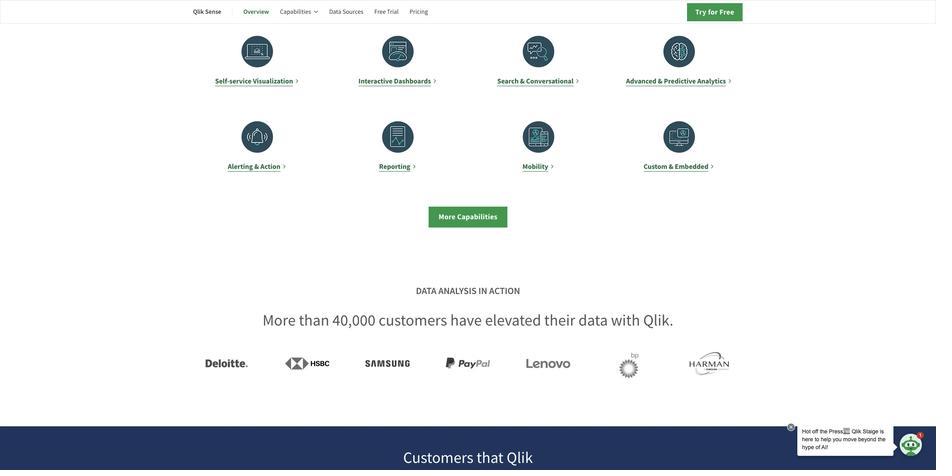 Task type: describe. For each thing, give the bounding box(es) containing it.
menu bar containing qlik sense
[[193, 2, 439, 21]]

more for more capabilities
[[439, 212, 456, 222]]

try for free
[[695, 7, 734, 17]]

service
[[229, 76, 252, 86]]

customers
[[403, 448, 473, 468]]

sense
[[205, 7, 221, 16]]

customers
[[379, 310, 447, 330]]

their
[[544, 310, 575, 330]]

dashboards
[[394, 76, 431, 86]]

qlik customer - samsung image
[[358, 349, 417, 378]]

trial
[[387, 8, 399, 16]]

mobility link
[[474, 121, 602, 172]]

pricing
[[410, 8, 428, 16]]

data
[[579, 310, 608, 330]]

& for search
[[520, 76, 525, 86]]

reporting
[[379, 162, 410, 171]]

more capabilities
[[439, 212, 498, 222]]

data analysis in action
[[416, 285, 520, 297]]

sources
[[343, 8, 363, 16]]

qlik sense
[[193, 7, 221, 16]]

action
[[260, 162, 280, 171]]

try for free link
[[687, 3, 743, 21]]

1 vertical spatial capabilities
[[457, 212, 498, 222]]

that
[[477, 448, 504, 468]]

customers that qlik
[[403, 448, 533, 468]]

overview link
[[243, 2, 269, 21]]

advanced & predictive analytics link
[[615, 36, 743, 87]]

search & conversational
[[497, 76, 574, 86]]

visualization
[[253, 76, 293, 86]]

interactive dashboards link
[[334, 36, 462, 87]]

& for advanced
[[658, 76, 663, 86]]

custom & embedded link
[[615, 121, 743, 172]]

interactive
[[359, 76, 393, 86]]

reporting link
[[334, 121, 462, 172]]

qlik customer - harman image
[[680, 349, 739, 378]]

qlik customer - deloitte image
[[197, 349, 256, 378]]

advanced & predictive analytics
[[626, 76, 726, 86]]

predictive
[[664, 76, 696, 86]]

search
[[497, 76, 519, 86]]

more for more than 40,000 customers have elevated their data with qlik.
[[263, 310, 296, 330]]

alerting & action link
[[193, 121, 321, 172]]

overview
[[243, 7, 269, 16]]

self-
[[215, 76, 229, 86]]

free trial link
[[374, 2, 399, 21]]

action
[[489, 285, 520, 297]]

1 horizontal spatial free
[[720, 7, 734, 17]]

conversational
[[526, 76, 574, 86]]

capabilities link
[[280, 2, 318, 21]]

interactive dashboards
[[359, 76, 431, 86]]

data sources
[[329, 8, 363, 16]]

in
[[479, 285, 487, 297]]

data
[[329, 8, 341, 16]]

search & conversational link
[[474, 36, 602, 87]]

with
[[611, 310, 640, 330]]

custom & embedded
[[644, 162, 708, 171]]



Task type: locate. For each thing, give the bounding box(es) containing it.
data
[[416, 285, 437, 297]]

& for alerting
[[254, 162, 259, 171]]

qlik sense link
[[193, 2, 221, 21]]

more
[[439, 212, 456, 222], [263, 310, 296, 330]]

free right for
[[720, 7, 734, 17]]

& for custom
[[669, 162, 674, 171]]

1 horizontal spatial more
[[439, 212, 456, 222]]

free
[[720, 7, 734, 17], [374, 8, 386, 16]]

0 horizontal spatial capabilities
[[280, 8, 311, 16]]

more inside more capabilities link
[[439, 212, 456, 222]]

1 horizontal spatial qlik
[[507, 448, 533, 468]]

1 vertical spatial qlik
[[507, 448, 533, 468]]

& right advanced
[[658, 76, 663, 86]]

qlik right that
[[507, 448, 533, 468]]

& left action
[[254, 162, 259, 171]]

alerting & action
[[228, 162, 280, 171]]

0 horizontal spatial free
[[374, 8, 386, 16]]

for
[[708, 7, 718, 17]]

40,000
[[332, 310, 375, 330]]

&
[[520, 76, 525, 86], [658, 76, 663, 86], [254, 162, 259, 171], [669, 162, 674, 171]]

mobility
[[523, 162, 548, 171]]

free inside "link"
[[374, 8, 386, 16]]

1 vertical spatial more
[[263, 310, 296, 330]]

qlik left sense
[[193, 7, 204, 16]]

free left trial
[[374, 8, 386, 16]]

elevated
[[485, 310, 541, 330]]

have
[[450, 310, 482, 330]]

self-service visualization link
[[193, 36, 321, 87]]

than
[[299, 310, 329, 330]]

free trial
[[374, 8, 399, 16]]

menu bar
[[193, 2, 439, 21]]

advanced
[[626, 76, 656, 86]]

0 vertical spatial qlik
[[193, 7, 204, 16]]

1 horizontal spatial capabilities
[[457, 212, 498, 222]]

0 horizontal spatial more
[[263, 310, 296, 330]]

more than 40,000 customers have elevated their data with qlik.
[[263, 310, 674, 330]]

alerting
[[228, 162, 253, 171]]

analysis
[[438, 285, 477, 297]]

0 vertical spatial more
[[439, 212, 456, 222]]

qlik customer - hsbc image
[[278, 349, 337, 378]]

more capabilities link
[[429, 207, 507, 228]]

data sources link
[[329, 2, 363, 21]]

& right search
[[520, 76, 525, 86]]

pricing link
[[410, 2, 428, 21]]

qlik customer - bp image
[[599, 349, 658, 382]]

qlik customer - paypal image
[[438, 349, 498, 378]]

& right custom
[[669, 162, 674, 171]]

capabilities
[[280, 8, 311, 16], [457, 212, 498, 222]]

0 horizontal spatial qlik
[[193, 7, 204, 16]]

qlik
[[193, 7, 204, 16], [507, 448, 533, 468]]

embedded
[[675, 162, 708, 171]]

0 vertical spatial capabilities
[[280, 8, 311, 16]]

try
[[695, 7, 706, 17]]

analytics
[[697, 76, 726, 86]]

qlik customer - lenovo image
[[519, 349, 578, 378]]

custom
[[644, 162, 667, 171]]

self-service visualization
[[215, 76, 293, 86]]

qlik.
[[643, 310, 674, 330]]



Task type: vqa. For each thing, say whether or not it's contained in the screenshot.
DATA SOURCES link
yes



